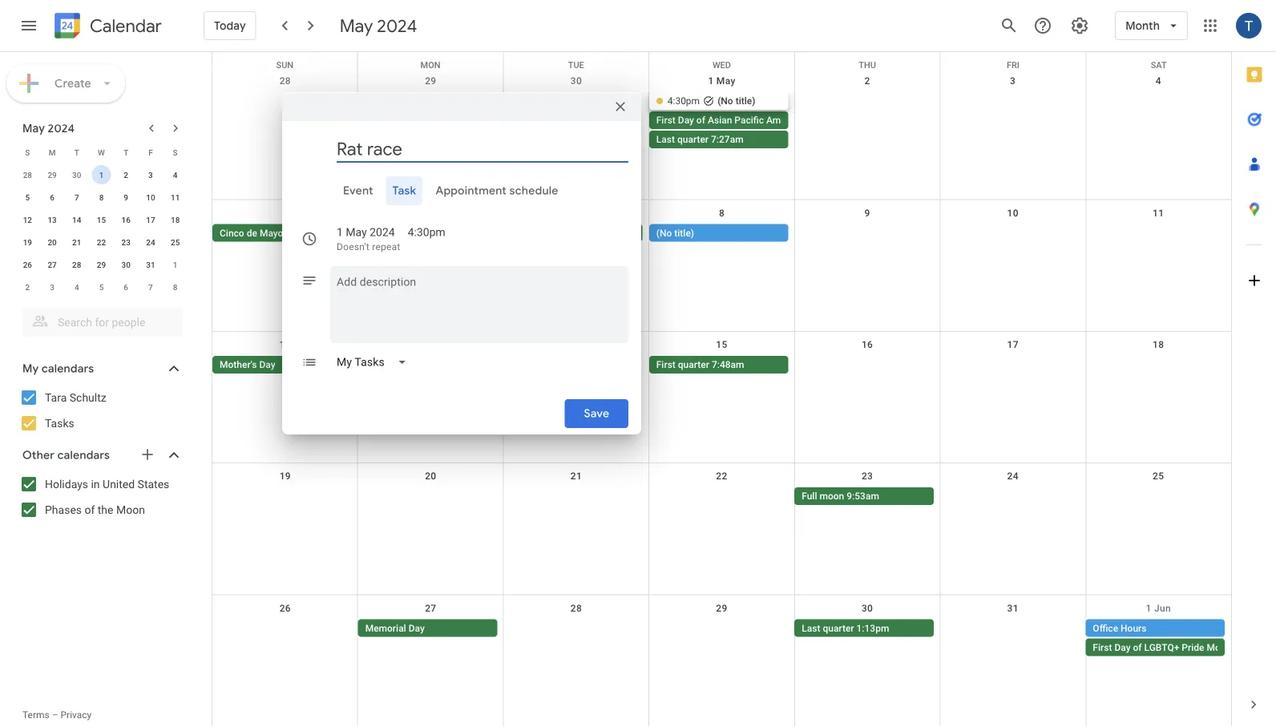 Task type: locate. For each thing, give the bounding box(es) containing it.
thu
[[859, 60, 876, 70]]

month button
[[1116, 6, 1188, 45]]

4 down the 'sat'
[[1156, 75, 1162, 87]]

0 horizontal spatial 12
[[23, 215, 32, 225]]

first down office
[[1093, 642, 1113, 653]]

grid
[[212, 52, 1235, 727]]

3
[[1010, 75, 1016, 87], [148, 170, 153, 180], [50, 282, 54, 292]]

26 element
[[18, 255, 37, 274]]

27 for 1 jun
[[425, 603, 437, 614]]

month inside the office hours first day of lgbtq+ pride month
[[1207, 642, 1235, 653]]

row containing s
[[15, 141, 188, 164]]

1 left jun
[[1146, 603, 1152, 614]]

0 horizontal spatial 15
[[97, 215, 106, 225]]

first left 7:48am
[[657, 359, 676, 370]]

month right heritage at right
[[849, 115, 877, 126]]

2 t from the left
[[124, 148, 128, 157]]

2 down thu
[[865, 75, 871, 87]]

1 horizontal spatial 19
[[280, 471, 291, 482]]

task
[[393, 184, 417, 198]]

0 vertical spatial 9
[[124, 192, 128, 202]]

14 element
[[67, 210, 86, 229]]

8 down 1 june element
[[173, 282, 178, 292]]

1 vertical spatial 23
[[862, 471, 873, 482]]

1:13pm
[[857, 623, 890, 634]]

may 2024
[[340, 14, 417, 37], [22, 121, 75, 136]]

19
[[23, 237, 32, 247], [280, 471, 291, 482]]

1 vertical spatial 26
[[280, 603, 291, 614]]

2 vertical spatial of
[[1133, 642, 1142, 653]]

1 for 1 jun
[[1146, 603, 1152, 614]]

2 s from the left
[[173, 148, 178, 157]]

27 inside 27 element
[[48, 260, 57, 269]]

16
[[121, 215, 131, 225], [862, 339, 873, 350]]

8 up the 15 element on the left of page
[[99, 192, 104, 202]]

first for first quarter 7:48am
[[657, 359, 676, 370]]

0 horizontal spatial title)
[[675, 227, 694, 238]]

1 horizontal spatial 10
[[1008, 207, 1019, 218]]

28 element
[[67, 255, 86, 274]]

1 horizontal spatial 11
[[1153, 207, 1165, 218]]

10 for sun
[[1008, 207, 1019, 218]]

0 horizontal spatial 16
[[121, 215, 131, 225]]

11 inside may 2024 grid
[[171, 192, 180, 202]]

16 element
[[116, 210, 136, 229]]

last left 7:27am
[[657, 134, 675, 145]]

26 for 1
[[23, 260, 32, 269]]

1 horizontal spatial 27
[[425, 603, 437, 614]]

1 vertical spatial may 2024
[[22, 121, 75, 136]]

1 up doesn't
[[337, 226, 343, 239]]

0 vertical spatial 12
[[23, 215, 32, 225]]

1 horizontal spatial 8
[[173, 282, 178, 292]]

s up 28 april element
[[25, 148, 30, 157]]

20
[[48, 237, 57, 247], [425, 471, 437, 482]]

first inside first day of asian pacific american heritage month last quarter 7:27am
[[657, 115, 676, 126]]

(no
[[718, 95, 733, 107], [657, 227, 672, 238]]

doesn't repeat
[[337, 241, 401, 253]]

may inside grid
[[717, 75, 736, 87]]

30 up last quarter 1:13pm "button"
[[862, 603, 873, 614]]

0 vertical spatial 25
[[171, 237, 180, 247]]

1 horizontal spatial 12
[[280, 339, 291, 350]]

18 inside may 2024 grid
[[171, 215, 180, 225]]

last quarter 1:13pm
[[802, 623, 890, 634]]

None search field
[[0, 302, 199, 337]]

1 vertical spatial 2
[[124, 170, 128, 180]]

1 vertical spatial quarter
[[678, 359, 710, 370]]

31
[[146, 260, 155, 269], [1008, 603, 1019, 614]]

cinco de mayo
[[220, 227, 283, 238]]

2 vertical spatial quarter
[[823, 623, 854, 634]]

first
[[657, 115, 676, 126], [657, 359, 676, 370], [1093, 642, 1113, 653]]

21 inside may 2024 grid
[[72, 237, 81, 247]]

13 element
[[43, 210, 62, 229]]

day inside button
[[409, 623, 425, 634]]

2 vertical spatial month
[[1207, 642, 1235, 653]]

holidays
[[45, 478, 88, 491]]

0 horizontal spatial 8
[[99, 192, 104, 202]]

30 april element
[[67, 165, 86, 184]]

tab list
[[1232, 52, 1277, 682], [295, 176, 629, 205]]

21
[[72, 237, 81, 247], [571, 471, 582, 482]]

7 up 14 element
[[75, 192, 79, 202]]

day for mother's
[[259, 359, 275, 370]]

quarter inside "button"
[[823, 623, 854, 634]]

12 up mother's day button
[[280, 339, 291, 350]]

1 vertical spatial of
[[85, 503, 95, 516]]

month up the 'sat'
[[1126, 18, 1160, 33]]

day left 'asian'
[[678, 115, 694, 126]]

tasks
[[45, 417, 74, 430]]

5 down 29 element
[[99, 282, 104, 292]]

first inside button
[[657, 359, 676, 370]]

15 up 22 element
[[97, 215, 106, 225]]

0 horizontal spatial 17
[[146, 215, 155, 225]]

7:27am
[[711, 134, 744, 145]]

last inside first day of asian pacific american heritage month last quarter 7:27am
[[657, 134, 675, 145]]

0 horizontal spatial tab list
[[295, 176, 629, 205]]

26 for 1 jun
[[280, 603, 291, 614]]

1 horizontal spatial may 2024
[[340, 14, 417, 37]]

12 up 19 element
[[23, 215, 32, 225]]

1 vertical spatial (no
[[657, 227, 672, 238]]

0 horizontal spatial 3
[[50, 282, 54, 292]]

1
[[708, 75, 714, 87], [99, 170, 104, 180], [337, 226, 343, 239], [173, 260, 178, 269], [1146, 603, 1152, 614]]

0 vertical spatial 3
[[1010, 75, 1016, 87]]

1 horizontal spatial last
[[802, 623, 821, 634]]

23 element
[[116, 233, 136, 252]]

last left 1:13pm
[[802, 623, 821, 634]]

23 up 30 "element"
[[121, 237, 131, 247]]

31 inside 31 element
[[146, 260, 155, 269]]

22 element
[[92, 233, 111, 252]]

of
[[697, 115, 706, 126], [85, 503, 95, 516], [1133, 642, 1142, 653]]

0 vertical spatial 4:30pm
[[668, 95, 700, 107]]

1 vertical spatial calendars
[[57, 448, 110, 463]]

29 element
[[92, 255, 111, 274]]

day right mother's
[[259, 359, 275, 370]]

moon
[[820, 491, 845, 502]]

day inside button
[[259, 359, 275, 370]]

4 inside 'element'
[[75, 282, 79, 292]]

3 inside grid
[[1010, 75, 1016, 87]]

other calendars button
[[3, 443, 199, 468]]

13 inside may 2024 grid
[[48, 215, 57, 225]]

holidays in united states
[[45, 478, 169, 491]]

s
[[25, 148, 30, 157], [173, 148, 178, 157]]

full moon 9:53am
[[802, 491, 880, 502]]

10 element
[[141, 188, 160, 207]]

cell containing office hours
[[1086, 620, 1235, 658]]

month
[[1126, 18, 1160, 33], [849, 115, 877, 126], [1207, 642, 1235, 653]]

11
[[171, 192, 180, 202], [1153, 207, 1165, 218]]

first day of asian pacific american heritage month last quarter 7:27am
[[657, 115, 877, 145]]

0 horizontal spatial s
[[25, 148, 30, 157]]

other
[[22, 448, 55, 463]]

day down the "hours"
[[1115, 642, 1131, 653]]

1 horizontal spatial title)
[[736, 95, 756, 107]]

29
[[425, 75, 437, 87], [48, 170, 57, 180], [97, 260, 106, 269], [716, 603, 728, 614]]

lgbtq+
[[1145, 642, 1180, 653]]

my
[[22, 362, 39, 376]]

1 horizontal spatial 13
[[425, 339, 437, 350]]

day
[[678, 115, 694, 126], [259, 359, 275, 370], [409, 623, 425, 634], [1115, 642, 1131, 653]]

2 inside row
[[25, 282, 30, 292]]

1 vertical spatial 27
[[425, 603, 437, 614]]

0 horizontal spatial 14
[[72, 215, 81, 225]]

full
[[802, 491, 818, 502]]

27 element
[[43, 255, 62, 274]]

Add description text field
[[330, 273, 629, 330]]

quarter
[[678, 134, 709, 145], [678, 359, 710, 370], [823, 623, 854, 634]]

12
[[23, 215, 32, 225], [280, 339, 291, 350]]

1 vertical spatial 14
[[571, 339, 582, 350]]

0 vertical spatial 24
[[146, 237, 155, 247]]

8 for may 2024
[[99, 192, 104, 202]]

last quarter 1:13pm button
[[795, 620, 934, 637]]

0 vertical spatial of
[[697, 115, 706, 126]]

0 vertical spatial 14
[[72, 215, 81, 225]]

0 horizontal spatial 26
[[23, 260, 32, 269]]

1 t from the left
[[74, 148, 79, 157]]

27 for 1
[[48, 260, 57, 269]]

calendars up the tara schultz
[[42, 362, 94, 376]]

quarter inside first day of asian pacific american heritage month last quarter 7:27am
[[678, 134, 709, 145]]

2 horizontal spatial 3
[[1010, 75, 1016, 87]]

s right f
[[173, 148, 178, 157]]

2 june element
[[18, 277, 37, 297]]

0 vertical spatial 22
[[97, 237, 106, 247]]

10 inside grid
[[1008, 207, 1019, 218]]

quarter left 7:48am
[[678, 359, 710, 370]]

create
[[55, 76, 91, 91]]

–
[[52, 710, 58, 721]]

0 vertical spatial 6
[[50, 192, 54, 202]]

1 horizontal spatial 5
[[99, 282, 104, 292]]

1 horizontal spatial of
[[697, 115, 706, 126]]

other calendars
[[22, 448, 110, 463]]

row
[[212, 52, 1232, 70], [212, 68, 1232, 200], [15, 141, 188, 164], [15, 164, 188, 186], [15, 186, 188, 208], [212, 200, 1232, 332], [15, 208, 188, 231], [15, 231, 188, 253], [15, 253, 188, 276], [15, 276, 188, 298], [212, 332, 1232, 464], [212, 464, 1232, 595], [212, 595, 1235, 727]]

other calendars list
[[3, 472, 199, 523]]

0 horizontal spatial 31
[[146, 260, 155, 269]]

21 element
[[67, 233, 86, 252]]

1 horizontal spatial 26
[[280, 603, 291, 614]]

22
[[97, 237, 106, 247], [716, 471, 728, 482]]

of inside the office hours first day of lgbtq+ pride month
[[1133, 642, 1142, 653]]

0 horizontal spatial 20
[[48, 237, 57, 247]]

11 for sun
[[1153, 207, 1165, 218]]

0 vertical spatial first
[[657, 115, 676, 126]]

last inside "button"
[[802, 623, 821, 634]]

6
[[50, 192, 54, 202], [124, 282, 128, 292]]

day right "memorial"
[[409, 623, 425, 634]]

1 down wed
[[708, 75, 714, 87]]

1 horizontal spatial s
[[173, 148, 178, 157]]

30
[[571, 75, 582, 87], [72, 170, 81, 180], [121, 260, 131, 269], [862, 603, 873, 614]]

1 vertical spatial 15
[[716, 339, 728, 350]]

today button
[[204, 6, 256, 45]]

11 element
[[166, 188, 185, 207]]

of left 'asian'
[[697, 115, 706, 126]]

16 inside may 2024 grid
[[121, 215, 131, 225]]

2
[[865, 75, 871, 87], [124, 170, 128, 180], [25, 282, 30, 292]]

1 vertical spatial 17
[[1008, 339, 1019, 350]]

2 right the 1 cell
[[124, 170, 128, 180]]

None field
[[330, 348, 420, 377]]

sat
[[1151, 60, 1167, 70]]

13 down add description text box
[[425, 339, 437, 350]]

of left the
[[85, 503, 95, 516]]

30 up 6 june element
[[121, 260, 131, 269]]

calendars
[[42, 362, 94, 376], [57, 448, 110, 463]]

30 down the "tue"
[[571, 75, 582, 87]]

8
[[99, 192, 104, 202], [719, 207, 725, 218], [173, 282, 178, 292]]

6 down 30 "element"
[[124, 282, 128, 292]]

8 for sun
[[719, 207, 725, 218]]

2 vertical spatial 8
[[173, 282, 178, 292]]

first for first day of asian pacific american heritage month last quarter 7:27am
[[657, 115, 676, 126]]

0 vertical spatial 31
[[146, 260, 155, 269]]

tara
[[45, 391, 67, 404]]

0 horizontal spatial (no title)
[[657, 227, 694, 238]]

27 down 20 element at the left top of the page
[[48, 260, 57, 269]]

0 horizontal spatial 11
[[171, 192, 180, 202]]

0 horizontal spatial 19
[[23, 237, 32, 247]]

27 up memorial day button
[[425, 603, 437, 614]]

quarter down 'asian'
[[678, 134, 709, 145]]

0 vertical spatial 11
[[171, 192, 180, 202]]

4 down 28 element
[[75, 282, 79, 292]]

quarter inside button
[[678, 359, 710, 370]]

27
[[48, 260, 57, 269], [425, 603, 437, 614]]

8 inside grid
[[719, 207, 725, 218]]

4 up 11 element
[[173, 170, 178, 180]]

1 down 25 element
[[173, 260, 178, 269]]

2 down 26 element
[[25, 282, 30, 292]]

0 vertical spatial 20
[[48, 237, 57, 247]]

3 down 27 element
[[50, 282, 54, 292]]

1 vertical spatial 5
[[99, 282, 104, 292]]

1 vertical spatial 25
[[1153, 471, 1165, 482]]

6 up 13 element
[[50, 192, 54, 202]]

26 inside may 2024 grid
[[23, 260, 32, 269]]

7 down 31 element on the left of page
[[148, 282, 153, 292]]

7 june element
[[141, 277, 160, 297]]

17
[[146, 215, 155, 225], [1008, 339, 1019, 350]]

0 horizontal spatial 21
[[72, 237, 81, 247]]

0 horizontal spatial 23
[[121, 237, 131, 247]]

mother's
[[220, 359, 257, 370]]

0 vertical spatial 13
[[48, 215, 57, 225]]

0 horizontal spatial may 2024
[[22, 121, 75, 136]]

2 horizontal spatial of
[[1133, 642, 1142, 653]]

0 horizontal spatial of
[[85, 503, 95, 516]]

of inside other calendars list
[[85, 503, 95, 516]]

9
[[124, 192, 128, 202], [865, 207, 871, 218]]

month inside first day of asian pacific american heritage month last quarter 7:27am
[[849, 115, 877, 126]]

4:30pm down task on the top left of page
[[408, 226, 446, 239]]

4:30pm
[[668, 95, 700, 107], [408, 226, 446, 239]]

mother's day
[[220, 359, 275, 370]]

1 inside 1 june element
[[173, 260, 178, 269]]

25 inside may 2024 grid
[[171, 237, 180, 247]]

8 up the (no title) button
[[719, 207, 725, 218]]

create button
[[6, 64, 125, 103]]

0 vertical spatial 18
[[171, 215, 180, 225]]

the
[[98, 503, 113, 516]]

0 vertical spatial calendars
[[42, 362, 94, 376]]

of down the "hours"
[[1133, 642, 1142, 653]]

t left f
[[124, 148, 128, 157]]

3 down fri
[[1010, 75, 1016, 87]]

0 vertical spatial last
[[657, 134, 675, 145]]

0 horizontal spatial month
[[849, 115, 877, 126]]

row group
[[15, 164, 188, 298]]

13 up 20 element at the left top of the page
[[48, 215, 57, 225]]

1 vertical spatial 7
[[148, 282, 153, 292]]

1 vertical spatial 18
[[1153, 339, 1165, 350]]

first quarter 7:48am button
[[649, 356, 789, 374]]

0 vertical spatial (no title)
[[718, 95, 756, 107]]

day inside first day of asian pacific american heritage month last quarter 7:27am
[[678, 115, 694, 126]]

calendars for other calendars
[[57, 448, 110, 463]]

1 horizontal spatial (no
[[718, 95, 733, 107]]

quarter left 1:13pm
[[823, 623, 854, 634]]

t up 30 april element
[[74, 148, 79, 157]]

0 horizontal spatial 27
[[48, 260, 57, 269]]

5 up 12 element
[[25, 192, 30, 202]]

25 element
[[166, 233, 185, 252]]

1 cell
[[89, 164, 114, 186]]

23
[[121, 237, 131, 247], [862, 471, 873, 482]]

14 inside may 2024 grid
[[72, 215, 81, 225]]

united
[[103, 478, 135, 491]]

2 horizontal spatial month
[[1207, 642, 1235, 653]]

may 2024 grid
[[15, 141, 188, 298]]

1 vertical spatial 9
[[865, 207, 871, 218]]

day for memorial
[[409, 623, 425, 634]]

10 inside 10 element
[[146, 192, 155, 202]]

28
[[280, 75, 291, 87], [23, 170, 32, 180], [72, 260, 81, 269], [571, 603, 582, 614]]

6 june element
[[116, 277, 136, 297]]

23 up full moon 9:53am button
[[862, 471, 873, 482]]

cell
[[212, 92, 358, 150], [358, 92, 504, 150], [504, 92, 649, 150], [649, 92, 877, 150], [795, 92, 940, 150], [940, 92, 1086, 150], [358, 224, 504, 243], [940, 224, 1086, 243], [358, 356, 504, 375], [504, 356, 649, 375], [212, 488, 358, 507], [358, 488, 504, 507], [504, 488, 649, 507], [649, 488, 795, 507], [212, 620, 358, 658], [504, 620, 649, 658], [649, 620, 795, 658], [940, 620, 1086, 658], [1086, 620, 1235, 658]]

calendars up in
[[57, 448, 110, 463]]

1 for 1 june element
[[173, 260, 178, 269]]

22 inside may 2024 grid
[[97, 237, 106, 247]]

month right pride
[[1207, 642, 1235, 653]]

1 vertical spatial 19
[[280, 471, 291, 482]]

3 up 10 element
[[148, 170, 153, 180]]

0 horizontal spatial 22
[[97, 237, 106, 247]]

9 for sun
[[865, 207, 871, 218]]

last
[[657, 134, 675, 145], [802, 623, 821, 634]]

1 down w
[[99, 170, 104, 180]]

15 up first quarter 7:48am button
[[716, 339, 728, 350]]

14
[[72, 215, 81, 225], [571, 339, 582, 350]]

4:30pm up "last quarter 7:27am" button on the right top of page
[[668, 95, 700, 107]]

main drawer image
[[19, 16, 38, 35]]

0 horizontal spatial last
[[657, 134, 675, 145]]

0 horizontal spatial 2
[[25, 282, 30, 292]]

9 inside may 2024 grid
[[124, 192, 128, 202]]

2024
[[377, 14, 417, 37], [48, 121, 75, 136], [370, 226, 395, 239]]

4 june element
[[67, 277, 86, 297]]

2 vertical spatial 2
[[25, 282, 30, 292]]

first left 'asian'
[[657, 115, 676, 126]]

Search for people text field
[[32, 308, 173, 337]]

row containing sun
[[212, 52, 1232, 70]]

9:53am
[[847, 491, 880, 502]]



Task type: describe. For each thing, give the bounding box(es) containing it.
event button
[[337, 176, 380, 205]]

schedule
[[510, 184, 559, 198]]

1 vertical spatial 24
[[1008, 471, 1019, 482]]

of inside first day of asian pacific american heritage month last quarter 7:27am
[[697, 115, 706, 126]]

office hours button
[[1086, 620, 1225, 637]]

jun
[[1155, 603, 1171, 614]]

states
[[138, 478, 169, 491]]

row containing 8
[[212, 200, 1232, 332]]

(no inside button
[[657, 227, 672, 238]]

in
[[91, 478, 100, 491]]

my calendars button
[[3, 356, 199, 382]]

3 june element
[[43, 277, 62, 297]]

5 june element
[[92, 277, 111, 297]]

wed
[[713, 60, 731, 70]]

2 horizontal spatial 2
[[865, 75, 871, 87]]

sun
[[276, 60, 294, 70]]

appointment schedule button
[[429, 176, 565, 205]]

1 vertical spatial 2024
[[48, 121, 75, 136]]

month for first day of asian pacific american heritage month last quarter 7:27am
[[849, 115, 877, 126]]

0 vertical spatial 2024
[[377, 14, 417, 37]]

cinco de mayo button
[[212, 224, 352, 242]]

moon
[[116, 503, 145, 516]]

11 for may 2024
[[171, 192, 180, 202]]

event
[[343, 184, 373, 198]]

task button
[[386, 176, 423, 205]]

calendar element
[[51, 10, 162, 45]]

28 april element
[[18, 165, 37, 184]]

1 for 1 may 2024
[[337, 226, 343, 239]]

1 for 1 may
[[708, 75, 714, 87]]

1 inside cell
[[99, 170, 104, 180]]

1 horizontal spatial 17
[[1008, 339, 1019, 350]]

privacy link
[[61, 710, 92, 721]]

0 vertical spatial (no
[[718, 95, 733, 107]]

13 inside grid
[[425, 339, 437, 350]]

1 horizontal spatial 4:30pm
[[668, 95, 700, 107]]

0 vertical spatial title)
[[736, 95, 756, 107]]

month for office hours first day of lgbtq+ pride month
[[1207, 642, 1235, 653]]

tab list containing event
[[295, 176, 629, 205]]

first day of asian pacific american heritage month button
[[649, 111, 877, 129]]

row containing 2
[[15, 276, 188, 298]]

Add title text field
[[337, 137, 629, 161]]

20 element
[[43, 233, 62, 252]]

heritage
[[810, 115, 847, 126]]

first quarter 7:48am
[[657, 359, 745, 370]]

cinco
[[220, 227, 244, 238]]

grid containing 28
[[212, 52, 1235, 727]]

1 horizontal spatial 20
[[425, 471, 437, 482]]

31 for 1 jun
[[1008, 603, 1019, 614]]

memorial day button
[[358, 620, 497, 637]]

pride
[[1182, 642, 1205, 653]]

mon
[[421, 60, 441, 70]]

17 element
[[141, 210, 160, 229]]

my calendars
[[22, 362, 94, 376]]

quarter for last
[[823, 623, 854, 634]]

30 inside "element"
[[121, 260, 131, 269]]

pacific
[[735, 115, 764, 126]]

f
[[148, 148, 153, 157]]

24 inside grid
[[146, 237, 155, 247]]

1 may
[[708, 75, 736, 87]]

asian
[[708, 115, 732, 126]]

add other calendars image
[[140, 447, 156, 463]]

settings menu image
[[1071, 16, 1090, 35]]

8 june element
[[166, 277, 185, 297]]

day inside the office hours first day of lgbtq+ pride month
[[1115, 642, 1131, 653]]

0 vertical spatial 5
[[25, 192, 30, 202]]

1 may 2024
[[337, 226, 395, 239]]

1 horizontal spatial 14
[[571, 339, 582, 350]]

20 inside grid
[[48, 237, 57, 247]]

19 inside may 2024 grid
[[23, 237, 32, 247]]

memorial
[[365, 623, 406, 634]]

30 element
[[116, 255, 136, 274]]

repeat
[[372, 241, 401, 253]]

18 element
[[166, 210, 185, 229]]

0 horizontal spatial 4:30pm
[[408, 226, 446, 239]]

fri
[[1007, 60, 1020, 70]]

tue
[[568, 60, 584, 70]]

last quarter 7:27am button
[[649, 131, 789, 148]]

1 horizontal spatial 7
[[148, 282, 153, 292]]

month inside dropdown button
[[1126, 18, 1160, 33]]

memorial day
[[365, 623, 425, 634]]

mayo
[[260, 227, 283, 238]]

1 s from the left
[[25, 148, 30, 157]]

1 horizontal spatial 18
[[1153, 339, 1165, 350]]

(no title) inside button
[[657, 227, 694, 238]]

first day of lgbtq+ pride month button
[[1086, 639, 1235, 656]]

1 horizontal spatial (no title)
[[718, 95, 756, 107]]

9 for may 2024
[[124, 192, 128, 202]]

2 vertical spatial 2024
[[370, 226, 395, 239]]

my calendars list
[[3, 385, 199, 436]]

1 vertical spatial 6
[[124, 282, 128, 292]]

w
[[98, 148, 105, 157]]

terms link
[[22, 710, 49, 721]]

office
[[1093, 623, 1119, 634]]

15 element
[[92, 210, 111, 229]]

1 horizontal spatial 15
[[716, 339, 728, 350]]

1 jun
[[1146, 603, 1171, 614]]

phases of the moon
[[45, 503, 145, 516]]

23 inside 23 element
[[121, 237, 131, 247]]

de
[[247, 227, 257, 238]]

12 element
[[18, 210, 37, 229]]

calendar
[[90, 15, 162, 37]]

today
[[214, 18, 246, 33]]

doesn't
[[337, 241, 370, 253]]

0 vertical spatial 7
[[75, 192, 79, 202]]

phases
[[45, 503, 82, 516]]

1 vertical spatial 3
[[148, 170, 153, 180]]

office hours first day of lgbtq+ pride month
[[1093, 623, 1235, 653]]

american
[[767, 115, 808, 126]]

1 june element
[[166, 255, 185, 274]]

7:48am
[[712, 359, 745, 370]]

hours
[[1121, 623, 1147, 634]]

title) inside button
[[675, 227, 694, 238]]

29 april element
[[43, 165, 62, 184]]

privacy
[[61, 710, 92, 721]]

31 element
[[141, 255, 160, 274]]

terms
[[22, 710, 49, 721]]

15 inside may 2024 grid
[[97, 215, 106, 225]]

0 vertical spatial may 2024
[[340, 14, 417, 37]]

1 horizontal spatial tab list
[[1232, 52, 1277, 682]]

quarter for first
[[678, 359, 710, 370]]

calendars for my calendars
[[42, 362, 94, 376]]

17 inside may 2024 grid
[[146, 215, 155, 225]]

full moon 9:53am button
[[795, 488, 934, 505]]

day for first
[[678, 115, 694, 126]]

30 right the 29 april element on the left of the page
[[72, 170, 81, 180]]

1 vertical spatial 4
[[173, 170, 178, 180]]

first inside the office hours first day of lgbtq+ pride month
[[1093, 642, 1113, 653]]

24 element
[[141, 233, 160, 252]]

m
[[49, 148, 56, 157]]

row containing 5
[[15, 186, 188, 208]]

1 horizontal spatial 22
[[716, 471, 728, 482]]

31 for 1
[[146, 260, 155, 269]]

calendar heading
[[87, 15, 162, 37]]

19 element
[[18, 233, 37, 252]]

tara schultz
[[45, 391, 106, 404]]

10 for may 2024
[[146, 192, 155, 202]]

12 inside 12 element
[[23, 215, 32, 225]]

1 horizontal spatial 25
[[1153, 471, 1165, 482]]

cell containing 4:30pm
[[649, 92, 877, 150]]

appointment
[[436, 184, 507, 198]]

terms – privacy
[[22, 710, 92, 721]]

1 horizontal spatial 23
[[862, 471, 873, 482]]

0 horizontal spatial 6
[[50, 192, 54, 202]]

appointment schedule
[[436, 184, 559, 198]]

row group containing 28
[[15, 164, 188, 298]]

3 inside row
[[50, 282, 54, 292]]

1 horizontal spatial 21
[[571, 471, 582, 482]]

(no title) button
[[649, 224, 789, 242]]

schultz
[[70, 391, 106, 404]]

mother's day button
[[212, 356, 352, 374]]

2 horizontal spatial 4
[[1156, 75, 1162, 87]]

1 vertical spatial 16
[[862, 339, 873, 350]]



Task type: vqa. For each thing, say whether or not it's contained in the screenshot.
from
no



